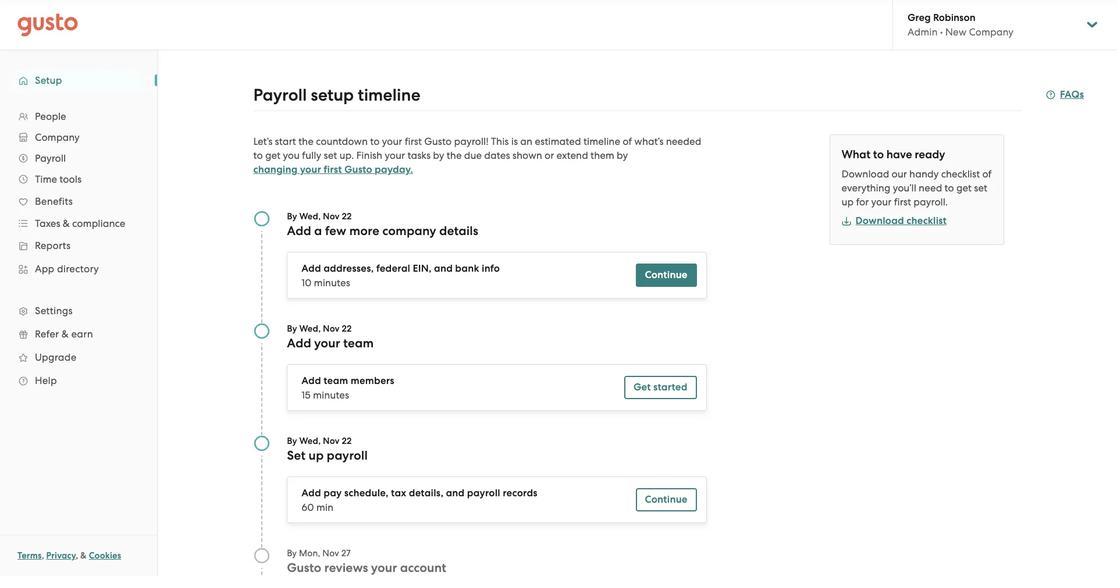Task type: vqa. For each thing, say whether or not it's contained in the screenshot.
"up" in the The "What'S Pay-As-You-Go Workers' Comp? Pay-As-You-Go Workers' Compensation Allows You To Make Payments Each Time You Run Payroll. This Is Different From More Traditional Plans, Which Require You To Make Large Upfront Payments Based On The Estimated Cost Of Your Liability. These Estimates Aren'T Always Accurate, And You May End Up Owing More At The End Of The Year."
no



Task type: locate. For each thing, give the bounding box(es) containing it.
1 wed, from the top
[[299, 211, 321, 222]]

terms
[[17, 551, 42, 561]]

upgrade
[[35, 352, 77, 363]]

1 vertical spatial and
[[446, 487, 465, 499]]

22 up few
[[342, 211, 352, 222]]

get inside download our handy checklist of everything you'll need to get set up for your first payroll.
[[957, 182, 972, 194]]

your right for
[[872, 196, 892, 208]]

gusto inside let's start the countdown to your first gusto payroll! this is an estimated                     timeline of what's needed to get you fully set up.
[[424, 136, 452, 147]]

nov inside by wed, nov 22 add a few more company details
[[323, 211, 340, 222]]

first inside let's start the countdown to your first gusto payroll! this is an estimated                     timeline of what's needed to get you fully set up.
[[405, 136, 422, 147]]

by inside by wed, nov 22 add your team
[[287, 324, 297, 334]]

payroll.
[[914, 196, 948, 208]]

nov for reviews
[[323, 548, 339, 559]]

22 up the members
[[342, 324, 352, 334]]

2 22 from the top
[[342, 324, 352, 334]]

minutes down addresses,
[[314, 277, 350, 289]]

team left the members
[[324, 375, 348, 387]]

set right need
[[974, 182, 988, 194]]

your inside download our handy checklist of everything you'll need to get set up for your first payroll.
[[872, 196, 892, 208]]

1 horizontal spatial get
[[957, 182, 972, 194]]

0 horizontal spatial the
[[299, 136, 314, 147]]

1 horizontal spatial the
[[447, 150, 462, 161]]

account
[[400, 560, 446, 576]]

1 horizontal spatial ,
[[76, 551, 78, 561]]

payroll inside dropdown button
[[35, 152, 66, 164]]

gusto down mon,
[[287, 560, 322, 576]]

0 horizontal spatial first
[[324, 164, 342, 176]]

your inside by wed, nov 22 add your team
[[314, 336, 340, 351]]

payroll setup timeline
[[253, 85, 421, 105]]

compliance
[[72, 218, 125, 229]]

payroll for up
[[327, 448, 368, 463]]

nov inside by wed, nov 22 set up payroll
[[323, 436, 340, 446]]

1 vertical spatial wed,
[[299, 324, 321, 334]]

2 by from the top
[[287, 324, 297, 334]]

0 vertical spatial payroll
[[327, 448, 368, 463]]

checklist
[[941, 168, 980, 180], [907, 215, 947, 227]]

you
[[283, 150, 300, 161]]

1 horizontal spatial company
[[969, 26, 1014, 38]]

an
[[520, 136, 533, 147]]

1 vertical spatial &
[[62, 328, 69, 340]]

1 vertical spatial continue
[[645, 494, 688, 506]]

22 for few
[[342, 211, 352, 222]]

download checklist
[[856, 215, 947, 227]]

by inside by wed, nov 22 set up payroll
[[287, 436, 297, 446]]

1 vertical spatial first
[[324, 164, 342, 176]]

1 horizontal spatial set
[[974, 182, 988, 194]]

need
[[919, 182, 942, 194]]

0 horizontal spatial timeline
[[358, 85, 421, 105]]

2 vertical spatial &
[[80, 551, 87, 561]]

1 vertical spatial set
[[974, 182, 988, 194]]

& left cookies
[[80, 551, 87, 561]]

directory
[[57, 263, 99, 275]]

gusto inside by mon, nov 27 gusto reviews your account
[[287, 560, 322, 576]]

0 vertical spatial team
[[343, 336, 374, 351]]

first inside download our handy checklist of everything you'll need to get set up for your first payroll.
[[894, 196, 911, 208]]

your up add team members 15 minutes
[[314, 336, 340, 351]]

get right need
[[957, 182, 972, 194]]

up inside download our handy checklist of everything you'll need to get set up for your first payroll.
[[842, 196, 854, 208]]

0 vertical spatial minutes
[[314, 277, 350, 289]]

company
[[969, 26, 1014, 38], [35, 132, 80, 143]]

first down you'll
[[894, 196, 911, 208]]

,
[[42, 551, 44, 561], [76, 551, 78, 561]]

needed
[[666, 136, 702, 147]]

up left for
[[842, 196, 854, 208]]

tax
[[391, 487, 407, 499]]

circle blank image
[[253, 548, 270, 564]]

0 vertical spatial and
[[434, 262, 453, 275]]

2 vertical spatial 22
[[342, 436, 352, 446]]

team
[[343, 336, 374, 351], [324, 375, 348, 387]]

1 vertical spatial the
[[447, 150, 462, 161]]

0 horizontal spatial by
[[433, 150, 444, 161]]

download up everything
[[842, 168, 889, 180]]

your
[[382, 136, 402, 147], [385, 150, 405, 161], [300, 164, 321, 176], [872, 196, 892, 208], [314, 336, 340, 351], [371, 560, 397, 576]]

60
[[302, 502, 314, 513]]

of
[[623, 136, 632, 147], [983, 168, 992, 180]]

team inside add team members 15 minutes
[[324, 375, 348, 387]]

more
[[349, 223, 379, 239]]

22 inside by wed, nov 22 set up payroll
[[342, 436, 352, 446]]

admin
[[908, 26, 938, 38]]

& for earn
[[62, 328, 69, 340]]

wed, down 10
[[299, 324, 321, 334]]

0 vertical spatial &
[[63, 218, 70, 229]]

1 vertical spatial of
[[983, 168, 992, 180]]

0 vertical spatial the
[[299, 136, 314, 147]]

payroll button
[[12, 148, 145, 169]]

1 vertical spatial payroll
[[35, 152, 66, 164]]

robinson
[[933, 12, 976, 24]]

, left cookies
[[76, 551, 78, 561]]

nov inside by wed, nov 22 add your team
[[323, 324, 340, 334]]

your up finish
[[382, 136, 402, 147]]

first for for
[[894, 196, 911, 208]]

1 horizontal spatial payroll
[[467, 487, 500, 499]]

0 horizontal spatial payroll
[[35, 152, 66, 164]]

your inside by mon, nov 27 gusto reviews your account
[[371, 560, 397, 576]]

up right set
[[309, 448, 324, 463]]

minutes
[[314, 277, 350, 289], [313, 389, 349, 401]]

reports link
[[12, 235, 145, 256]]

payroll up "pay"
[[327, 448, 368, 463]]

0 horizontal spatial get
[[265, 150, 281, 161]]

first up tasks
[[405, 136, 422, 147]]

first inside finish your tasks by the due dates shown or extend them by changing your first gusto payday.
[[324, 164, 342, 176]]

checklist up need
[[941, 168, 980, 180]]

the inside let's start the countdown to your first gusto payroll! this is an estimated                     timeline of what's needed to get you fully set up.
[[299, 136, 314, 147]]

help link
[[12, 370, 145, 391]]

to
[[370, 136, 380, 147], [873, 148, 884, 161], [253, 150, 263, 161], [945, 182, 954, 194]]

2 by from the left
[[617, 150, 628, 161]]

0 vertical spatial payroll
[[253, 85, 307, 105]]

1 horizontal spatial by
[[617, 150, 628, 161]]

wed, inside by wed, nov 22 add your team
[[299, 324, 321, 334]]

team up the members
[[343, 336, 374, 351]]

this
[[491, 136, 509, 147]]

to up finish
[[370, 136, 380, 147]]

wed, for up
[[299, 436, 321, 446]]

refer
[[35, 328, 59, 340]]

tools
[[60, 173, 82, 185]]

2 horizontal spatial first
[[894, 196, 911, 208]]

& inside dropdown button
[[63, 218, 70, 229]]

the
[[299, 136, 314, 147], [447, 150, 462, 161]]

your right the reviews
[[371, 560, 397, 576]]

2 wed, from the top
[[299, 324, 321, 334]]

22 inside by wed, nov 22 add your team
[[342, 324, 352, 334]]

1 vertical spatial timeline
[[584, 136, 620, 147]]

0 horizontal spatial ,
[[42, 551, 44, 561]]

payroll left records
[[467, 487, 500, 499]]

0 horizontal spatial up
[[309, 448, 324, 463]]

1 vertical spatial download
[[856, 215, 904, 227]]

and inside add addresses, federal ein, and bank info 10 minutes
[[434, 262, 453, 275]]

by for add a few more company details
[[287, 211, 297, 222]]

get started button
[[624, 376, 697, 399]]

, left privacy link
[[42, 551, 44, 561]]

1 by from the top
[[287, 211, 297, 222]]

company down "people"
[[35, 132, 80, 143]]

list containing people
[[0, 106, 157, 392]]

get inside let's start the countdown to your first gusto payroll! this is an estimated                     timeline of what's needed to get you fully set up.
[[265, 150, 281, 161]]

download for download our handy checklist of everything you'll need to get set up for your first payroll.
[[842, 168, 889, 180]]

2 , from the left
[[76, 551, 78, 561]]

list
[[0, 106, 157, 392]]

checklist down payroll.
[[907, 215, 947, 227]]

0 vertical spatial company
[[969, 26, 1014, 38]]

& right the taxes
[[63, 218, 70, 229]]

add inside add team members 15 minutes
[[302, 375, 321, 387]]

1 vertical spatial company
[[35, 132, 80, 143]]

0 vertical spatial of
[[623, 136, 632, 147]]

0 vertical spatial checklist
[[941, 168, 980, 180]]

and right ein,
[[434, 262, 453, 275]]

1 horizontal spatial timeline
[[584, 136, 620, 147]]

0 vertical spatial first
[[405, 136, 422, 147]]

0 vertical spatial set
[[324, 150, 337, 161]]

&
[[63, 218, 70, 229], [62, 328, 69, 340], [80, 551, 87, 561]]

company right new
[[969, 26, 1014, 38]]

1 vertical spatial team
[[324, 375, 348, 387]]

0 vertical spatial 22
[[342, 211, 352, 222]]

first for changing
[[324, 164, 342, 176]]

22 down add team members 15 minutes
[[342, 436, 352, 446]]

home image
[[17, 13, 78, 36]]

and right "details," on the bottom of page
[[446, 487, 465, 499]]

minutes right 15
[[313, 389, 349, 401]]

add team members 15 minutes
[[302, 375, 394, 401]]

by right them
[[617, 150, 628, 161]]

0 vertical spatial wed,
[[299, 211, 321, 222]]

1 horizontal spatial first
[[405, 136, 422, 147]]

to right need
[[945, 182, 954, 194]]

1 horizontal spatial payroll
[[253, 85, 307, 105]]

0 horizontal spatial gusto
[[287, 560, 322, 576]]

by inside by mon, nov 27 gusto reviews your account
[[287, 548, 297, 559]]

download inside download our handy checklist of everything you'll need to get set up for your first payroll.
[[842, 168, 889, 180]]

download
[[842, 168, 889, 180], [856, 215, 904, 227]]

1 vertical spatial payroll
[[467, 487, 500, 499]]

1 horizontal spatial up
[[842, 196, 854, 208]]

continue
[[645, 269, 688, 281], [645, 494, 688, 506]]

by for set up payroll
[[287, 436, 297, 446]]

or
[[545, 150, 554, 161]]

for
[[856, 196, 869, 208]]

timeline up them
[[584, 136, 620, 147]]

wed, inside by wed, nov 22 set up payroll
[[299, 436, 321, 446]]

2 vertical spatial first
[[894, 196, 911, 208]]

2 horizontal spatial gusto
[[424, 136, 452, 147]]

wed, for your
[[299, 324, 321, 334]]

0 horizontal spatial set
[[324, 150, 337, 161]]

help
[[35, 375, 57, 386]]

up inside by wed, nov 22 set up payroll
[[309, 448, 324, 463]]

& left the 'earn'
[[62, 328, 69, 340]]

reports
[[35, 240, 71, 251]]

the up fully
[[299, 136, 314, 147]]

payroll up start
[[253, 85, 307, 105]]

and
[[434, 262, 453, 275], [446, 487, 465, 499]]

add addresses, federal ein, and bank info 10 minutes
[[302, 262, 500, 289]]

payroll up time
[[35, 152, 66, 164]]

gusto down finish
[[344, 164, 372, 176]]

timeline
[[358, 85, 421, 105], [584, 136, 620, 147]]

app directory
[[35, 263, 99, 275]]

0 vertical spatial up
[[842, 196, 854, 208]]

estimated
[[535, 136, 581, 147]]

1 vertical spatial get
[[957, 182, 972, 194]]

payroll inside by wed, nov 22 set up payroll
[[327, 448, 368, 463]]

the left due
[[447, 150, 462, 161]]

1 vertical spatial minutes
[[313, 389, 349, 401]]

1 vertical spatial up
[[309, 448, 324, 463]]

0 vertical spatial continue
[[645, 269, 688, 281]]

3 by from the top
[[287, 436, 297, 446]]

1 horizontal spatial of
[[983, 168, 992, 180]]

payroll for and
[[467, 487, 500, 499]]

3 22 from the top
[[342, 436, 352, 446]]

0 vertical spatial continue button
[[636, 264, 697, 287]]

payroll inside add pay schedule, tax details, and payroll records 60 min
[[467, 487, 500, 499]]

by wed, nov 22 set up payroll
[[287, 436, 368, 463]]

0 horizontal spatial of
[[623, 136, 632, 147]]

wed, up a
[[299, 211, 321, 222]]

1 vertical spatial 22
[[342, 324, 352, 334]]

by mon, nov 27 gusto reviews your account
[[287, 548, 446, 576]]

add inside add addresses, federal ein, and bank info 10 minutes
[[302, 262, 321, 275]]

•
[[940, 26, 943, 38]]

payroll for payroll
[[35, 152, 66, 164]]

nov inside by mon, nov 27 gusto reviews your account
[[323, 548, 339, 559]]

4 by from the top
[[287, 548, 297, 559]]

1 vertical spatial continue button
[[636, 488, 697, 512]]

wed, up set
[[299, 436, 321, 446]]

0 horizontal spatial company
[[35, 132, 80, 143]]

download our handy checklist of everything you'll need to get set up for your first payroll.
[[842, 168, 992, 208]]

company inside greg robinson admin • new company
[[969, 26, 1014, 38]]

ready
[[915, 148, 945, 161]]

10
[[302, 277, 312, 289]]

set up changing your first gusto payday. 'button'
[[324, 150, 337, 161]]

details
[[439, 223, 478, 239]]

timeline right setup
[[358, 85, 421, 105]]

by right tasks
[[433, 150, 444, 161]]

nov
[[323, 211, 340, 222], [323, 324, 340, 334], [323, 436, 340, 446], [323, 548, 339, 559]]

get
[[265, 150, 281, 161], [957, 182, 972, 194]]

1 vertical spatial gusto
[[344, 164, 372, 176]]

wed, inside by wed, nov 22 add a few more company details
[[299, 211, 321, 222]]

0 vertical spatial get
[[265, 150, 281, 161]]

0 vertical spatial download
[[842, 168, 889, 180]]

refer & earn link
[[12, 324, 145, 345]]

up
[[842, 196, 854, 208], [309, 448, 324, 463]]

finish
[[356, 150, 382, 161]]

download down for
[[856, 215, 904, 227]]

0 horizontal spatial payroll
[[327, 448, 368, 463]]

22 inside by wed, nov 22 add a few more company details
[[342, 211, 352, 222]]

add for your
[[302, 375, 321, 387]]

time tools
[[35, 173, 82, 185]]

gusto up finish your tasks by the due dates shown or extend them by changing your first gusto payday.
[[424, 136, 452, 147]]

earn
[[71, 328, 93, 340]]

2 continue button from the top
[[636, 488, 697, 512]]

1 horizontal spatial gusto
[[344, 164, 372, 176]]

first down 'up.'
[[324, 164, 342, 176]]

3 wed, from the top
[[299, 436, 321, 446]]

add inside add pay schedule, tax details, and payroll records 60 min
[[302, 487, 321, 499]]

nov for a
[[323, 211, 340, 222]]

payroll
[[253, 85, 307, 105], [35, 152, 66, 164]]

2 vertical spatial gusto
[[287, 560, 322, 576]]

0 vertical spatial gusto
[[424, 136, 452, 147]]

get
[[634, 381, 651, 393]]

get up changing
[[265, 150, 281, 161]]

by inside by wed, nov 22 add a few more company details
[[287, 211, 297, 222]]

2 vertical spatial wed,
[[299, 436, 321, 446]]

1 22 from the top
[[342, 211, 352, 222]]



Task type: describe. For each thing, give the bounding box(es) containing it.
your inside let's start the countdown to your first gusto payroll! this is an estimated                     timeline of what's needed to get you fully set up.
[[382, 136, 402, 147]]

time tools button
[[12, 169, 145, 190]]

let's start the countdown to your first gusto payroll! this is an estimated                     timeline of what's needed to get you fully set up.
[[253, 136, 702, 161]]

let's
[[253, 136, 273, 147]]

download checklist link
[[842, 215, 947, 227]]

ein,
[[413, 262, 432, 275]]

records
[[503, 487, 538, 499]]

22 for team
[[342, 324, 352, 334]]

have
[[887, 148, 912, 161]]

payroll!
[[454, 136, 489, 147]]

cookies button
[[89, 549, 121, 563]]

payday.
[[375, 164, 413, 176]]

to inside download our handy checklist of everything you'll need to get set up for your first payroll.
[[945, 182, 954, 194]]

15
[[302, 389, 311, 401]]

timeline inside let's start the countdown to your first gusto payroll! this is an estimated                     timeline of what's needed to get you fully set up.
[[584, 136, 620, 147]]

2 continue from the top
[[645, 494, 688, 506]]

nov for your
[[323, 324, 340, 334]]

pay
[[324, 487, 342, 499]]

people button
[[12, 106, 145, 127]]

handy
[[910, 168, 939, 180]]

22 for payroll
[[342, 436, 352, 446]]

bank
[[455, 262, 479, 275]]

what's
[[635, 136, 664, 147]]

add for up
[[302, 487, 321, 499]]

to left have
[[873, 148, 884, 161]]

checklist inside download our handy checklist of everything you'll need to get set up for your first payroll.
[[941, 168, 980, 180]]

reviews
[[324, 560, 368, 576]]

add for a
[[302, 262, 321, 275]]

them
[[591, 150, 615, 161]]

company inside dropdown button
[[35, 132, 80, 143]]

1 continue button from the top
[[636, 264, 697, 287]]

set inside let's start the countdown to your first gusto payroll! this is an estimated                     timeline of what's needed to get you fully set up.
[[324, 150, 337, 161]]

terms , privacy , & cookies
[[17, 551, 121, 561]]

greg robinson admin • new company
[[908, 12, 1014, 38]]

upgrade link
[[12, 347, 145, 368]]

app
[[35, 263, 54, 275]]

set
[[287, 448, 306, 463]]

get started
[[634, 381, 688, 393]]

by for gusto reviews your account
[[287, 548, 297, 559]]

changing
[[253, 164, 298, 176]]

& for compliance
[[63, 218, 70, 229]]

taxes & compliance button
[[12, 213, 145, 234]]

due
[[464, 150, 482, 161]]

gusto inside finish your tasks by the due dates shown or extend them by changing your first gusto payday.
[[344, 164, 372, 176]]

start
[[275, 136, 296, 147]]

taxes
[[35, 218, 60, 229]]

setup link
[[12, 70, 145, 91]]

your up payday.
[[385, 150, 405, 161]]

up.
[[340, 150, 354, 161]]

add inside by wed, nov 22 add your team
[[287, 336, 311, 351]]

add inside by wed, nov 22 add a few more company details
[[287, 223, 311, 239]]

company button
[[12, 127, 145, 148]]

privacy
[[46, 551, 76, 561]]

benefits link
[[12, 191, 145, 212]]

company
[[382, 223, 436, 239]]

schedule,
[[344, 487, 389, 499]]

shown
[[513, 150, 542, 161]]

refer & earn
[[35, 328, 93, 340]]

nov for up
[[323, 436, 340, 446]]

extend
[[557, 150, 588, 161]]

is
[[511, 136, 518, 147]]

set inside download our handy checklist of everything you'll need to get set up for your first payroll.
[[974, 182, 988, 194]]

greg
[[908, 12, 931, 24]]

of inside let's start the countdown to your first gusto payroll! this is an estimated                     timeline of what's needed to get you fully set up.
[[623, 136, 632, 147]]

faqs
[[1060, 88, 1084, 101]]

1 continue from the top
[[645, 269, 688, 281]]

add pay schedule, tax details, and payroll records 60 min
[[302, 487, 538, 513]]

and inside add pay schedule, tax details, and payroll records 60 min
[[446, 487, 465, 499]]

settings
[[35, 305, 73, 317]]

our
[[892, 168, 907, 180]]

min
[[316, 502, 334, 513]]

addresses,
[[324, 262, 374, 275]]

by wed, nov 22 add a few more company details
[[287, 211, 478, 239]]

1 by from the left
[[433, 150, 444, 161]]

by for add your team
[[287, 324, 297, 334]]

few
[[325, 223, 346, 239]]

what to have ready
[[842, 148, 945, 161]]

changing your first gusto payday. button
[[253, 163, 413, 177]]

1 vertical spatial checklist
[[907, 215, 947, 227]]

the inside finish your tasks by the due dates shown or extend them by changing your first gusto payday.
[[447, 150, 462, 161]]

payroll for payroll setup timeline
[[253, 85, 307, 105]]

fully
[[302, 150, 321, 161]]

mon,
[[299, 548, 320, 559]]

tasks
[[408, 150, 431, 161]]

by wed, nov 22 add your team
[[287, 324, 374, 351]]

0 vertical spatial timeline
[[358, 85, 421, 105]]

federal
[[376, 262, 410, 275]]

time
[[35, 173, 57, 185]]

download for download checklist
[[856, 215, 904, 227]]

info
[[482, 262, 500, 275]]

people
[[35, 111, 66, 122]]

members
[[351, 375, 394, 387]]

what
[[842, 148, 871, 161]]

of inside download our handy checklist of everything you'll need to get set up for your first payroll.
[[983, 168, 992, 180]]

your down fully
[[300, 164, 321, 176]]

setup
[[311, 85, 354, 105]]

gusto navigation element
[[0, 50, 157, 411]]

finish your tasks by the due dates shown or extend them by changing your first gusto payday.
[[253, 150, 628, 176]]

team inside by wed, nov 22 add your team
[[343, 336, 374, 351]]

a
[[314, 223, 322, 239]]

minutes inside add addresses, federal ein, and bank info 10 minutes
[[314, 277, 350, 289]]

minutes inside add team members 15 minutes
[[313, 389, 349, 401]]

to down "let's"
[[253, 150, 263, 161]]

faqs button
[[1046, 88, 1084, 102]]

1 , from the left
[[42, 551, 44, 561]]

terms link
[[17, 551, 42, 561]]

27
[[342, 548, 351, 559]]

taxes & compliance
[[35, 218, 125, 229]]

dates
[[484, 150, 510, 161]]

wed, for a
[[299, 211, 321, 222]]

started
[[654, 381, 688, 393]]



